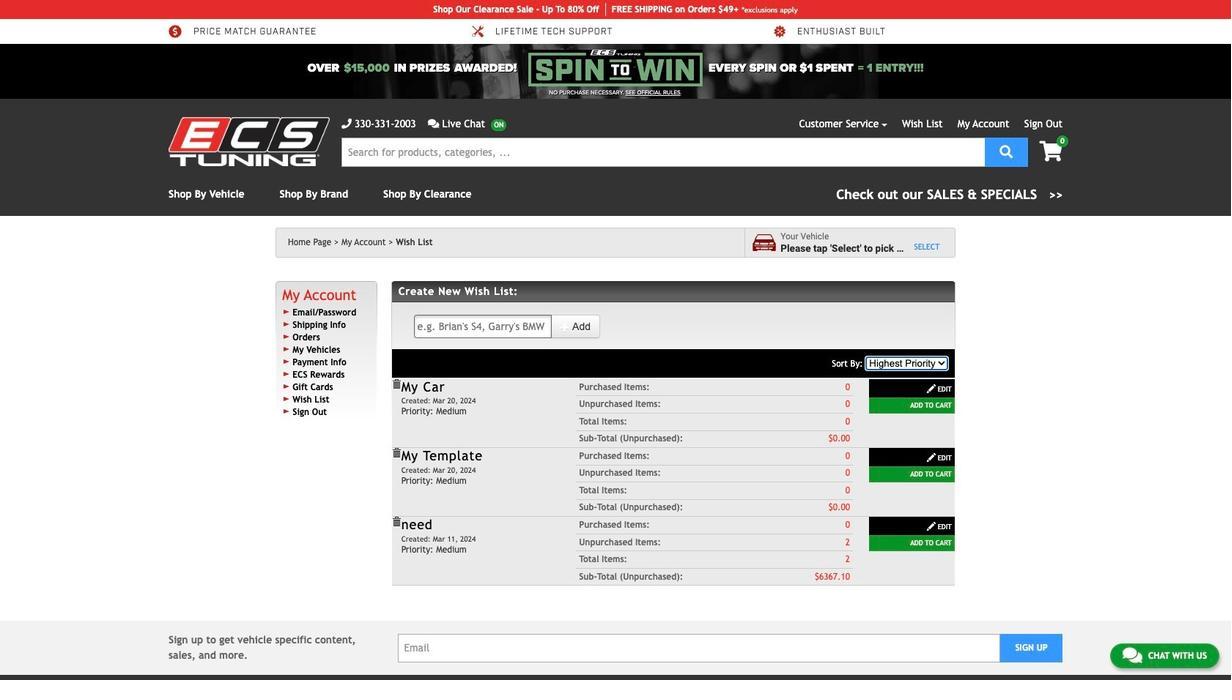 Task type: describe. For each thing, give the bounding box(es) containing it.
white image
[[926, 384, 937, 394]]

shopping cart image
[[1040, 141, 1063, 162]]

ecs tuning image
[[169, 117, 330, 166]]

0 vertical spatial white image
[[560, 322, 570, 333]]

e.g. Brian's S4, Garry's BMW E92...etc text field
[[414, 315, 552, 339]]

white image for second delete icon
[[926, 453, 937, 463]]

3 delete image from the top
[[391, 518, 401, 528]]

Search text field
[[342, 138, 985, 167]]



Task type: locate. For each thing, give the bounding box(es) containing it.
0 vertical spatial delete image
[[391, 380, 401, 390]]

white image for third delete icon from the top
[[926, 522, 937, 532]]

0 vertical spatial comments image
[[428, 119, 439, 129]]

Email email field
[[398, 635, 1001, 663]]

search image
[[1000, 145, 1013, 158]]

2 vertical spatial white image
[[926, 522, 937, 532]]

1 vertical spatial white image
[[926, 453, 937, 463]]

ecs tuning 'spin to win' contest logo image
[[528, 50, 703, 86]]

2 delete image from the top
[[391, 449, 401, 459]]

comments image
[[428, 119, 439, 129], [1123, 647, 1143, 665]]

1 vertical spatial delete image
[[391, 449, 401, 459]]

1 delete image from the top
[[391, 380, 401, 390]]

delete image
[[391, 380, 401, 390], [391, 449, 401, 459], [391, 518, 401, 528]]

0 horizontal spatial comments image
[[428, 119, 439, 129]]

1 horizontal spatial comments image
[[1123, 647, 1143, 665]]

1 vertical spatial comments image
[[1123, 647, 1143, 665]]

white image
[[560, 322, 570, 333], [926, 453, 937, 463], [926, 522, 937, 532]]

2 vertical spatial delete image
[[391, 518, 401, 528]]

phone image
[[342, 119, 352, 129]]



Task type: vqa. For each thing, say whether or not it's contained in the screenshot.
the top Delete image
yes



